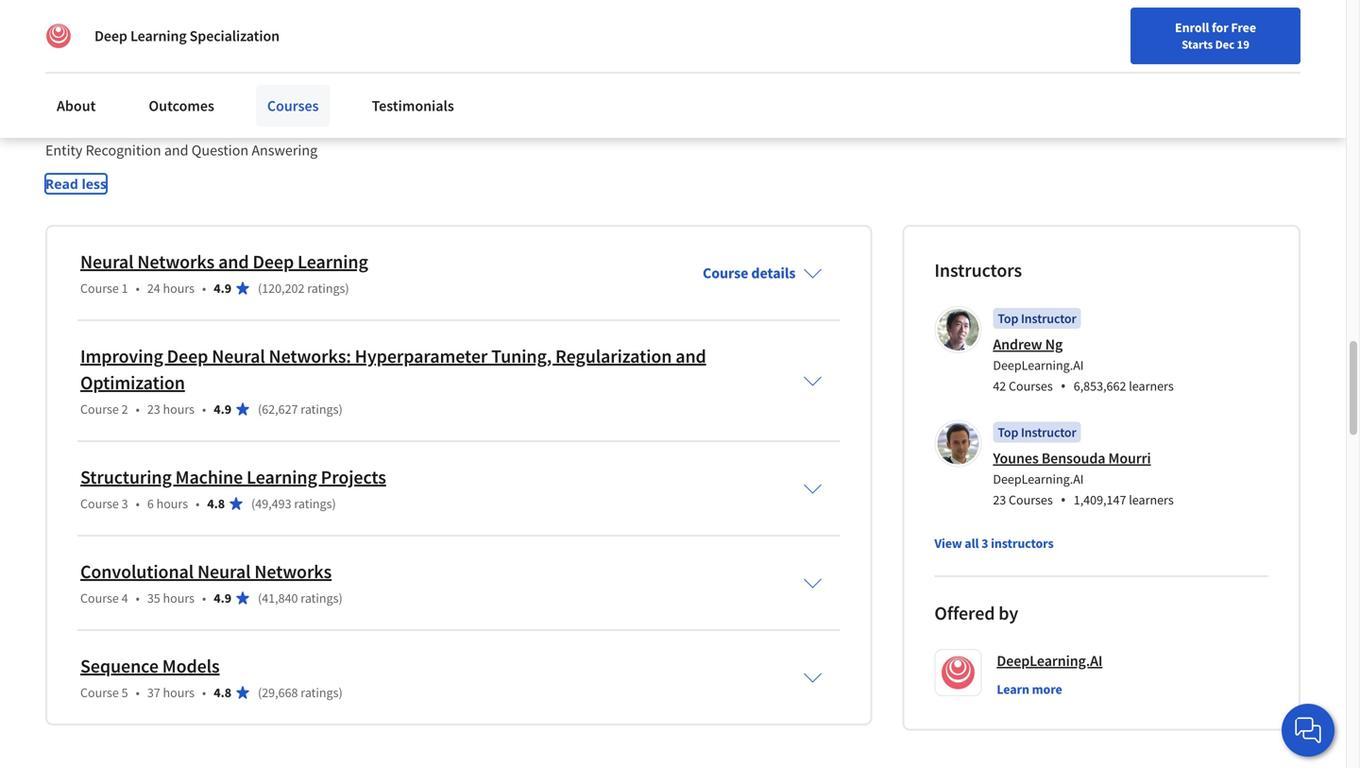 Task type: describe. For each thing, give the bounding box(es) containing it.
4
[[122, 590, 128, 607]]

to right transfer
[[762, 35, 775, 54]]

4.8 for models
[[214, 684, 231, 701]]

visual
[[364, 35, 401, 54]]

0 vertical spatial 23
[[147, 401, 160, 418]]

andrew
[[993, 335, 1043, 354]]

• inside top instructor andrew ng deeplearning.ai 42 courses • 6,853,662 learners
[[1061, 376, 1066, 396]]

courses inside top instructor andrew ng deeplearning.ai 42 courses • 6,853,662 learners
[[1009, 377, 1053, 394]]

4.9 for networks
[[214, 280, 231, 297]]

deep inside improving deep neural networks: hyperparameter tuning, regularization and optimization
[[167, 344, 208, 368]]

) for deep
[[345, 280, 349, 297]]

style
[[677, 35, 707, 54]]

29,668
[[262, 684, 298, 701]]

outcomes link
[[137, 85, 226, 127]]

it
[[336, 35, 345, 54]]

• down models
[[202, 684, 206, 701]]

use inside • build a convolutional neural network, apply it to visual detection and recognition tasks, use neural style transfer to generate art, and apply these algorithms to image, video, and other 2d/3d data
[[609, 35, 631, 54]]

ratings for networks:
[[301, 401, 339, 418]]

42
[[993, 377, 1006, 394]]

about link
[[45, 85, 107, 127]]

ratings right 41,840
[[301, 590, 339, 607]]

( 29,668 ratings )
[[258, 684, 343, 701]]

course for sequence models
[[80, 684, 119, 701]]

offered
[[935, 601, 995, 625]]

top instructor andrew ng deeplearning.ai 42 courses • 6,853,662 learners
[[993, 310, 1174, 396]]

neural networks and deep learning
[[80, 250, 368, 273]]

instructor for courses
[[1021, 424, 1077, 441]]

deeplearning.ai link
[[997, 649, 1103, 672]]

offered by
[[935, 601, 1019, 625]]

recognition
[[86, 141, 161, 160]]

courses link
[[256, 85, 330, 127]]

algorithms
[[232, 58, 300, 76]]

data
[[512, 58, 541, 76]]

hyperparameter
[[355, 344, 488, 368]]

19
[[1237, 37, 1250, 52]]

( for neural
[[258, 401, 262, 418]]

neural inside • build a convolutional neural network, apply it to visual detection and recognition tasks, use neural style transfer to generate art, and apply these algorithms to image, video, and other 2d/3d data
[[192, 35, 234, 54]]

1 vertical spatial learning
[[298, 250, 368, 273]]

deeplearning.ai inside top instructor andrew ng deeplearning.ai 42 courses • 6,853,662 learners
[[993, 357, 1084, 374]]

24
[[147, 280, 160, 297]]

tuning,
[[491, 344, 552, 368]]

• inside 'top instructor younes bensouda mourri deeplearning.ai 23 courses • 1,409,147 learners'
[[1061, 489, 1066, 510]]

convolutional neural networks
[[80, 560, 332, 583]]

neural
[[634, 35, 674, 54]]

hours for machine
[[156, 495, 188, 512]]

rnns
[[557, 95, 591, 114]]

these
[[194, 58, 229, 76]]

career
[[959, 60, 996, 77]]

neural inside improving deep neural networks: hyperparameter tuning, regularization and optimization
[[212, 344, 265, 368]]

sequence
[[80, 654, 159, 678]]

2d/3d
[[471, 58, 509, 76]]

free
[[1231, 19, 1257, 36]]

find your new career link
[[868, 57, 1005, 80]]

with
[[147, 118, 175, 137]]

projects
[[321, 465, 386, 489]]

a
[[89, 35, 97, 54]]

word
[[234, 118, 267, 137]]

courses inside 'top instructor younes bensouda mourri deeplearning.ai 23 courses • 1,409,147 learners'
[[1009, 491, 1053, 508]]

models
[[162, 654, 220, 678]]

detection
[[404, 35, 464, 54]]

network,
[[237, 35, 295, 54]]

sequence models
[[80, 654, 220, 678]]

• down convolutional neural networks
[[202, 590, 206, 607]]

variants
[[368, 95, 418, 114]]

neural inside • build and train recurrent neural networks and its variants (grus, lstms), apply rnns to character-level language modeling, work with nlp and word embeddings, and use huggingface tokenizers and transformers to perform named entity recognition and question answering
[[214, 95, 256, 114]]

course for structuring machine learning projects
[[80, 495, 119, 512]]

top for courses
[[998, 424, 1019, 441]]

entity
[[45, 141, 83, 160]]

chat with us image
[[1293, 715, 1324, 745]]

• left 6
[[136, 495, 140, 512]]

andrew ng link
[[993, 335, 1063, 354]]

your
[[904, 60, 929, 77]]

embeddings,
[[270, 118, 353, 137]]

course 1 • 24 hours •
[[80, 280, 206, 297]]

• right 5
[[136, 684, 140, 701]]

learn more
[[997, 681, 1063, 698]]

6
[[147, 495, 154, 512]]

outcomes
[[149, 96, 214, 115]]

to left 'image,' on the top of page
[[303, 58, 316, 76]]

ng
[[1046, 335, 1063, 354]]

course for convolutional neural networks
[[80, 590, 119, 607]]

hours for neural
[[163, 590, 195, 607]]

starts
[[1182, 37, 1213, 52]]

hours for networks
[[163, 280, 195, 297]]

• right 4
[[136, 590, 140, 607]]

english
[[1039, 59, 1085, 78]]

hours for deep
[[163, 401, 195, 418]]

coursera image
[[23, 53, 143, 83]]

recognition
[[494, 35, 567, 54]]

view all 3 instructors button
[[935, 534, 1054, 553]]

• inside • build and train recurrent neural networks and its variants (grus, lstms), apply rnns to character-level language modeling, work with nlp and word embeddings, and use huggingface tokenizers and transformers to perform named entity recognition and question answering
[[45, 95, 50, 114]]

show notifications image
[[1147, 61, 1169, 84]]

( for learning
[[251, 495, 255, 512]]

deep learning specialization
[[94, 26, 280, 45]]

5
[[122, 684, 128, 701]]

bensouda
[[1042, 449, 1106, 468]]

structuring machine learning projects
[[80, 465, 386, 489]]

younes bensouda mourri link
[[993, 449, 1151, 468]]

work
[[112, 118, 144, 137]]

structuring
[[80, 465, 172, 489]]

improving
[[80, 344, 163, 368]]

younes bensouda mourri image
[[938, 423, 979, 464]]

answering
[[252, 141, 318, 160]]

( 41,840 ratings )
[[258, 590, 343, 607]]

language
[[707, 95, 765, 114]]

improving deep neural networks: hyperparameter tuning, regularization and optimization
[[80, 344, 706, 394]]

its
[[350, 95, 365, 114]]

to right it
[[348, 35, 361, 54]]

neural networks and deep learning link
[[80, 250, 368, 273]]

course 3 • 6 hours •
[[80, 495, 200, 512]]

• inside • build a convolutional neural network, apply it to visual detection and recognition tasks, use neural style transfer to generate art, and apply these algorithms to image, video, and other 2d/3d data
[[45, 35, 50, 54]]

course 5 • 37 hours •
[[80, 684, 206, 701]]

character-
[[610, 95, 674, 114]]

( for and
[[258, 280, 262, 297]]

and inside improving deep neural networks: hyperparameter tuning, regularization and optimization
[[676, 344, 706, 368]]

image,
[[319, 58, 362, 76]]

35
[[147, 590, 160, 607]]

to right rnns
[[594, 95, 607, 114]]



Task type: locate. For each thing, give the bounding box(es) containing it.
course 2 • 23 hours •
[[80, 401, 206, 418]]

4.8 for machine
[[207, 495, 225, 512]]

0 vertical spatial apply
[[298, 35, 333, 54]]

0 horizontal spatial 23
[[147, 401, 160, 418]]

deep up 120,202
[[253, 250, 294, 273]]

recurrent
[[149, 95, 211, 114]]

all
[[965, 535, 979, 552]]

deeplearning.ai
[[993, 357, 1084, 374], [993, 470, 1084, 487], [997, 651, 1103, 670]]

read
[[45, 175, 78, 193]]

0 vertical spatial courses
[[267, 96, 319, 115]]

specialization
[[190, 26, 280, 45]]

3 left 6
[[122, 495, 128, 512]]

23 up view all 3 instructors button
[[993, 491, 1006, 508]]

learners inside top instructor andrew ng deeplearning.ai 42 courses • 6,853,662 learners
[[1129, 377, 1174, 394]]

1 vertical spatial top
[[998, 424, 1019, 441]]

( 49,493 ratings )
[[251, 495, 336, 512]]

4.8 down machine
[[207, 495, 225, 512]]

networks up ( 41,840 ratings )
[[254, 560, 332, 583]]

2 top from the top
[[998, 424, 1019, 441]]

for individuals
[[30, 9, 126, 28]]

build inside • build a convolutional neural network, apply it to visual detection and recognition tasks, use neural style transfer to generate art, and apply these algorithms to image, video, and other 2d/3d data
[[53, 35, 86, 54]]

) for projects
[[332, 495, 336, 512]]

2 vertical spatial 4.9
[[214, 590, 231, 607]]

apply down deep learning specialization
[[156, 58, 191, 76]]

0 vertical spatial top
[[998, 310, 1019, 327]]

top up younes
[[998, 424, 1019, 441]]

younes
[[993, 449, 1039, 468]]

• up machine
[[202, 401, 206, 418]]

build up generate
[[53, 35, 86, 54]]

enroll for free starts dec 19
[[1175, 19, 1257, 52]]

3 inside button
[[982, 535, 989, 552]]

optimization
[[80, 371, 185, 394]]

4.9 for deep
[[214, 401, 231, 418]]

0 horizontal spatial apply
[[156, 58, 191, 76]]

english button
[[1005, 38, 1119, 99]]

• right 1
[[136, 280, 140, 297]]

0 vertical spatial learners
[[1129, 377, 1174, 394]]

find your new career
[[877, 60, 996, 77]]

course left 2
[[80, 401, 119, 418]]

question
[[192, 141, 249, 160]]

course left 4
[[80, 590, 119, 607]]

build inside • build and train recurrent neural networks and its variants (grus, lstms), apply rnns to character-level language modeling, work with nlp and word embeddings, and use huggingface tokenizers and transformers to perform named entity recognition and question answering
[[53, 95, 86, 114]]

deeplearning.ai up more
[[997, 651, 1103, 670]]

to down level at the top
[[673, 118, 686, 137]]

top up andrew
[[998, 310, 1019, 327]]

3 right all
[[982, 535, 989, 552]]

course
[[703, 264, 749, 282], [80, 280, 119, 297], [80, 401, 119, 418], [80, 495, 119, 512], [80, 590, 119, 607], [80, 684, 119, 701]]

course left 1
[[80, 280, 119, 297]]

62,627
[[262, 401, 298, 418]]

1 instructor from the top
[[1021, 310, 1077, 327]]

train
[[116, 95, 146, 114]]

use right tasks,
[[609, 35, 631, 54]]

networks
[[259, 95, 319, 114], [137, 250, 215, 273], [254, 560, 332, 583]]

0 vertical spatial 3
[[122, 495, 128, 512]]

• right 2
[[136, 401, 140, 418]]

deeplearning.ai down younes
[[993, 470, 1084, 487]]

learning up the ( 120,202 ratings )
[[298, 250, 368, 273]]

( for networks
[[258, 590, 262, 607]]

ratings right 120,202
[[307, 280, 345, 297]]

0 vertical spatial learning
[[130, 26, 187, 45]]

use inside • build and train recurrent neural networks and its variants (grus, lstms), apply rnns to character-level language modeling, work with nlp and word embeddings, and use huggingface tokenizers and transformers to perform named entity recognition and question answering
[[384, 118, 406, 137]]

2 vertical spatial networks
[[254, 560, 332, 583]]

• down the for on the top left
[[45, 35, 50, 54]]

2 instructor from the top
[[1021, 424, 1077, 441]]

convolutional
[[100, 35, 189, 54], [80, 560, 194, 583]]

(grus,
[[421, 95, 464, 114]]

instructor
[[1021, 310, 1077, 327], [1021, 424, 1077, 441]]

ratings right 29,668
[[301, 684, 339, 701]]

6,853,662
[[1074, 377, 1127, 394]]

apply
[[298, 35, 333, 54], [156, 58, 191, 76], [518, 95, 554, 114]]

video,
[[365, 58, 403, 76]]

modeling,
[[45, 118, 109, 137]]

1 vertical spatial use
[[384, 118, 406, 137]]

courses right 42
[[1009, 377, 1053, 394]]

1 vertical spatial deeplearning.ai
[[993, 470, 1084, 487]]

• left about
[[45, 95, 50, 114]]

testimonials
[[372, 96, 454, 115]]

top inside 'top instructor younes bensouda mourri deeplearning.ai 23 courses • 1,409,147 learners'
[[998, 424, 1019, 441]]

hours for models
[[163, 684, 195, 701]]

learners inside 'top instructor younes bensouda mourri deeplearning.ai 23 courses • 1,409,147 learners'
[[1129, 491, 1174, 508]]

2 vertical spatial apply
[[518, 95, 554, 114]]

2 build from the top
[[53, 95, 86, 114]]

networks up embeddings,
[[259, 95, 319, 114]]

for
[[1212, 19, 1229, 36]]

course inside course details dropdown button
[[703, 264, 749, 282]]

course for neural networks and deep learning
[[80, 280, 119, 297]]

1 build from the top
[[53, 35, 86, 54]]

1 vertical spatial build
[[53, 95, 86, 114]]

ratings for projects
[[294, 495, 332, 512]]

courses up embeddings,
[[267, 96, 319, 115]]

hours right 24
[[163, 280, 195, 297]]

apply inside • build and train recurrent neural networks and its variants (grus, lstms), apply rnns to character-level language modeling, work with nlp and word embeddings, and use huggingface tokenizers and transformers to perform named entity recognition and question answering
[[518, 95, 554, 114]]

learning up 49,493
[[247, 465, 317, 489]]

machine
[[175, 465, 243, 489]]

individuals
[[54, 9, 126, 28]]

convolutional inside • build a convolutional neural network, apply it to visual detection and recognition tasks, use neural style transfer to generate art, and apply these algorithms to image, video, and other 2d/3d data
[[100, 35, 189, 54]]

) right 62,627
[[339, 401, 343, 418]]

course left 5
[[80, 684, 119, 701]]

1
[[122, 280, 128, 297]]

1 vertical spatial networks
[[137, 250, 215, 273]]

) right 120,202
[[345, 280, 349, 297]]

view
[[935, 535, 962, 552]]

1 vertical spatial 23
[[993, 491, 1006, 508]]

0 vertical spatial networks
[[259, 95, 319, 114]]

lstms),
[[467, 95, 515, 114]]

learn
[[997, 681, 1030, 698]]

ratings right 62,627
[[301, 401, 339, 418]]

0 vertical spatial use
[[609, 35, 631, 54]]

( 120,202 ratings )
[[258, 280, 349, 297]]

2 horizontal spatial deep
[[253, 250, 294, 273]]

build for a
[[53, 35, 86, 54]]

2 vertical spatial courses
[[1009, 491, 1053, 508]]

1 vertical spatial instructor
[[1021, 424, 1077, 441]]

1 horizontal spatial use
[[609, 35, 631, 54]]

transfer
[[710, 35, 759, 54]]

hours right 35
[[163, 590, 195, 607]]

by
[[999, 601, 1019, 625]]

1 horizontal spatial apply
[[298, 35, 333, 54]]

2 vertical spatial deep
[[167, 344, 208, 368]]

networks up 24
[[137, 250, 215, 273]]

hours right 37
[[163, 684, 195, 701]]

4.8 down models
[[214, 684, 231, 701]]

2 vertical spatial deeplearning.ai
[[997, 651, 1103, 670]]

41,840
[[262, 590, 298, 607]]

deep up art, on the top left of the page
[[94, 26, 127, 45]]

top for •
[[998, 310, 1019, 327]]

instructor up ng
[[1021, 310, 1077, 327]]

2 4.9 from the top
[[214, 401, 231, 418]]

0 vertical spatial 4.8
[[207, 495, 225, 512]]

less
[[82, 175, 107, 193]]

learn more button
[[997, 680, 1063, 699]]

• build a convolutional neural network, apply it to visual detection and recognition tasks, use neural style transfer to generate art, and apply these algorithms to image, video, and other 2d/3d data
[[45, 35, 778, 76]]

• down machine
[[196, 495, 200, 512]]

) down projects on the bottom left
[[332, 495, 336, 512]]

2 horizontal spatial apply
[[518, 95, 554, 114]]

deeplearning.ai down andrew ng link
[[993, 357, 1084, 374]]

for
[[30, 9, 51, 28]]

4.9 left 62,627
[[214, 401, 231, 418]]

course left details at the right of page
[[703, 264, 749, 282]]

perform
[[689, 118, 741, 137]]

0 vertical spatial 4.9
[[214, 280, 231, 297]]

1 vertical spatial courses
[[1009, 377, 1053, 394]]

andrew ng image
[[938, 309, 979, 350]]

apply up tokenizers
[[518, 95, 554, 114]]

ratings for deep
[[307, 280, 345, 297]]

0 horizontal spatial use
[[384, 118, 406, 137]]

1 learners from the top
[[1129, 377, 1174, 394]]

deep up optimization
[[167, 344, 208, 368]]

deeplearning.ai image
[[45, 23, 72, 49]]

1 vertical spatial 3
[[982, 535, 989, 552]]

) right 29,668
[[339, 684, 343, 701]]

2 vertical spatial learning
[[247, 465, 317, 489]]

convolutional up art, on the top left of the page
[[100, 35, 189, 54]]

1 horizontal spatial deep
[[167, 344, 208, 368]]

hours down optimization
[[163, 401, 195, 418]]

level
[[674, 95, 704, 114]]

1 vertical spatial 4.8
[[214, 684, 231, 701]]

instructor inside top instructor andrew ng deeplearning.ai 42 courses • 6,853,662 learners
[[1021, 310, 1077, 327]]

1 vertical spatial apply
[[156, 58, 191, 76]]

course details
[[703, 264, 796, 282]]

to
[[348, 35, 361, 54], [762, 35, 775, 54], [303, 58, 316, 76], [594, 95, 607, 114], [673, 118, 686, 137]]

hours
[[163, 280, 195, 297], [163, 401, 195, 418], [156, 495, 188, 512], [163, 590, 195, 607], [163, 684, 195, 701]]

networks inside • build and train recurrent neural networks and its variants (grus, lstms), apply rnns to character-level language modeling, work with nlp and word embeddings, and use huggingface tokenizers and transformers to perform named entity recognition and question answering
[[259, 95, 319, 114]]

mourri
[[1109, 449, 1151, 468]]

120,202
[[262, 280, 305, 297]]

23 inside 'top instructor younes bensouda mourri deeplearning.ai 23 courses • 1,409,147 learners'
[[993, 491, 1006, 508]]

None search field
[[269, 50, 581, 87]]

top inside top instructor andrew ng deeplearning.ai 42 courses • 6,853,662 learners
[[998, 310, 1019, 327]]

enroll
[[1175, 19, 1210, 36]]

1 vertical spatial learners
[[1129, 491, 1174, 508]]

tokenizers
[[493, 118, 558, 137]]

use down variants
[[384, 118, 406, 137]]

2 learners from the top
[[1129, 491, 1174, 508]]

1 4.9 from the top
[[214, 280, 231, 297]]

improving deep neural networks: hyperparameter tuning, regularization and optimization link
[[80, 344, 706, 394]]

2
[[122, 401, 128, 418]]

details
[[751, 264, 796, 282]]

3 4.9 from the top
[[214, 590, 231, 607]]

instructor inside 'top instructor younes bensouda mourri deeplearning.ai 23 courses • 1,409,147 learners'
[[1021, 424, 1077, 441]]

• left 6,853,662
[[1061, 376, 1066, 396]]

deeplearning.ai inside 'top instructor younes bensouda mourri deeplearning.ai 23 courses • 1,409,147 learners'
[[993, 470, 1084, 487]]

1 vertical spatial convolutional
[[80, 560, 194, 583]]

and
[[467, 35, 491, 54], [129, 58, 153, 76], [406, 58, 431, 76], [89, 95, 113, 114], [322, 95, 347, 114], [207, 118, 231, 137], [356, 118, 381, 137], [561, 118, 586, 137], [164, 141, 189, 160], [218, 250, 249, 273], [676, 344, 706, 368]]

learning right the a
[[130, 26, 187, 45]]

ratings right 49,493
[[294, 495, 332, 512]]

4.9 down convolutional neural networks
[[214, 590, 231, 607]]

1 horizontal spatial 23
[[993, 491, 1006, 508]]

transformers
[[589, 118, 670, 137]]

course for improving deep neural networks: hyperparameter tuning, regularization and optimization
[[80, 401, 119, 418]]

build for and
[[53, 95, 86, 114]]

0 vertical spatial instructor
[[1021, 310, 1077, 327]]

generate
[[45, 58, 101, 76]]

top instructor younes bensouda mourri deeplearning.ai 23 courses • 1,409,147 learners
[[993, 424, 1174, 510]]

testimonials link
[[360, 85, 466, 127]]

• left 1,409,147
[[1061, 489, 1066, 510]]

courses down younes
[[1009, 491, 1053, 508]]

learners right 6,853,662
[[1129, 377, 1174, 394]]

art,
[[104, 58, 126, 76]]

1 vertical spatial 4.9
[[214, 401, 231, 418]]

learners down mourri
[[1129, 491, 1174, 508]]

other
[[434, 58, 468, 76]]

find
[[877, 60, 902, 77]]

49,493
[[255, 495, 292, 512]]

course down structuring
[[80, 495, 119, 512]]

1 vertical spatial deep
[[253, 250, 294, 273]]

hours right 6
[[156, 495, 188, 512]]

instructor up younes bensouda mourri link at the right bottom of the page
[[1021, 424, 1077, 441]]

0 horizontal spatial 3
[[122, 495, 128, 512]]

0 vertical spatial deep
[[94, 26, 127, 45]]

23 right 2
[[147, 401, 160, 418]]

1,409,147
[[1074, 491, 1127, 508]]

1 horizontal spatial 3
[[982, 535, 989, 552]]

apply left it
[[298, 35, 333, 54]]

0 vertical spatial build
[[53, 35, 86, 54]]

• down neural networks and deep learning
[[202, 280, 206, 297]]

) for networks:
[[339, 401, 343, 418]]

convolutional neural networks link
[[80, 560, 332, 583]]

3
[[122, 495, 128, 512], [982, 535, 989, 552]]

build up the modeling,
[[53, 95, 86, 114]]

0 horizontal spatial deep
[[94, 26, 127, 45]]

4.9 down neural networks and deep learning link on the left of page
[[214, 280, 231, 297]]

dec
[[1216, 37, 1235, 52]]

0 vertical spatial convolutional
[[100, 35, 189, 54]]

0 vertical spatial deeplearning.ai
[[993, 357, 1084, 374]]

instructor for •
[[1021, 310, 1077, 327]]

) right 41,840
[[339, 590, 343, 607]]

convolutional up course 4 • 35 hours •
[[80, 560, 194, 583]]

4.9 for neural
[[214, 590, 231, 607]]

1 top from the top
[[998, 310, 1019, 327]]



Task type: vqa. For each thing, say whether or not it's contained in the screenshot.
Is
no



